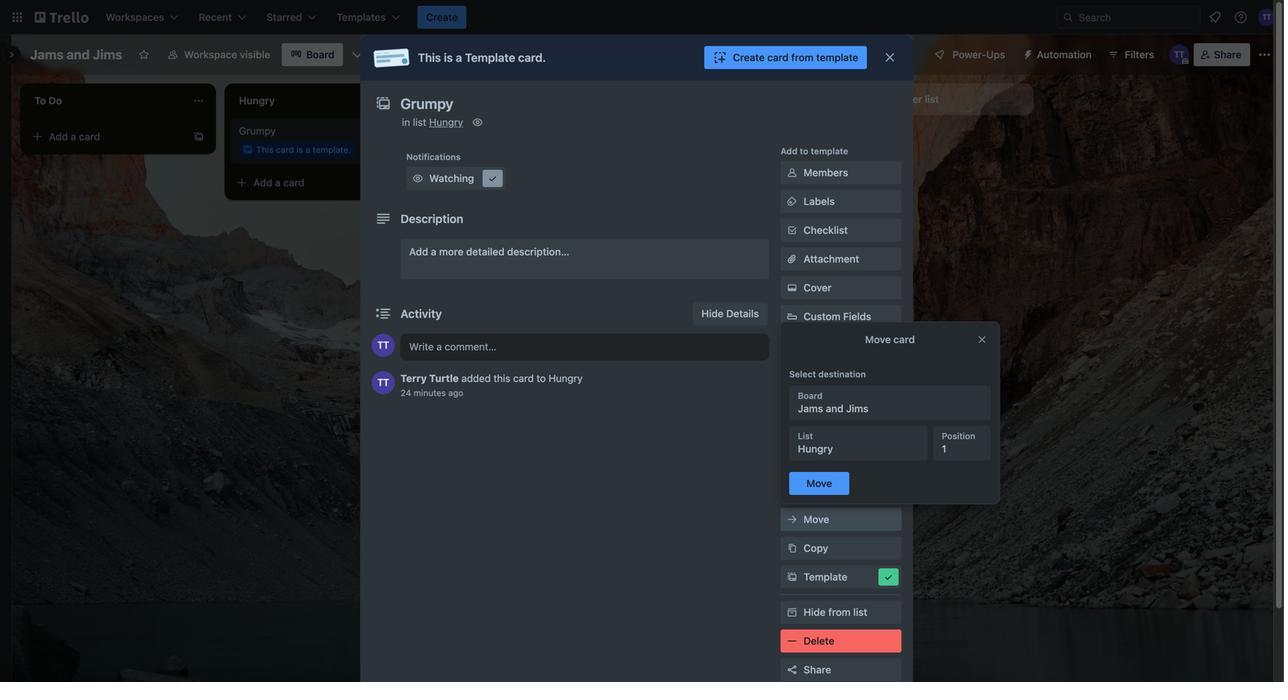 Task type: vqa. For each thing, say whether or not it's contained in the screenshot.
ago
yes



Task type: describe. For each thing, give the bounding box(es) containing it.
custom fields
[[804, 311, 872, 323]]

card inside the terry turtle added this card to hungry 24 minutes ago
[[513, 373, 534, 384]]

another
[[886, 93, 923, 105]]

add a card button for create from template… image to the top
[[26, 125, 187, 148]]

jams and jims
[[30, 47, 122, 62]]

create for create card from template
[[733, 51, 765, 63]]

sm image for hide from list
[[785, 606, 800, 620]]

24
[[401, 388, 411, 398]]

terry turtle (terryturtle) image
[[372, 372, 395, 395]]

description…
[[507, 246, 570, 258]]

activity
[[401, 307, 442, 321]]

1 vertical spatial share button
[[781, 659, 902, 682]]

details
[[726, 308, 759, 320]]

sm image for checklist
[[785, 223, 800, 238]]

labels link
[[781, 190, 902, 213]]

open information menu image
[[1234, 10, 1248, 24]]

2 vertical spatial terry turtle (terryturtle) image
[[372, 334, 395, 357]]

list for hide from list
[[854, 607, 868, 618]]

sm image for watching
[[411, 171, 425, 186]]

mark as good idea button
[[781, 422, 902, 445]]

hungry link
[[429, 116, 463, 128]]

minutes
[[414, 388, 446, 398]]

terry turtle added this card to hungry 24 minutes ago
[[401, 373, 583, 398]]

template inside "button"
[[804, 571, 848, 583]]

button
[[826, 456, 857, 468]]

1 vertical spatial power-
[[781, 348, 811, 358]]

checklist
[[804, 224, 848, 236]]

hide for hide from list
[[804, 607, 826, 618]]

card inside button
[[768, 51, 789, 63]]

this for this is a template card.
[[418, 51, 441, 64]]

this for this card is a template.
[[256, 145, 274, 155]]

destination
[[819, 369, 866, 379]]

grumpy
[[239, 125, 276, 137]]

and inside the board jams and jims
[[826, 403, 844, 415]]

copy link
[[781, 537, 902, 560]]

workspace
[[184, 49, 237, 60]]

1 vertical spatial automation
[[781, 405, 830, 415]]

sm image for automation
[[1017, 43, 1037, 63]]

attachment button
[[781, 248, 902, 271]]

add another list
[[864, 93, 939, 105]]

power- inside 'power-ups' button
[[953, 49, 987, 60]]

sm image for template
[[785, 570, 800, 585]]

this is a template card.
[[418, 51, 546, 64]]

ups inside button
[[987, 49, 1006, 60]]

customize views image
[[350, 48, 365, 62]]

idea
[[872, 427, 893, 439]]

fields
[[843, 311, 872, 323]]

checklist link
[[781, 219, 902, 242]]

delete
[[804, 635, 835, 647]]

jams inside the board jams and jims
[[798, 403, 823, 415]]

template.
[[313, 145, 351, 155]]

attachment
[[804, 253, 859, 265]]

2 horizontal spatial terry turtle (terryturtle) image
[[1259, 9, 1276, 26]]

create card from template button
[[704, 46, 867, 69]]

list
[[798, 431, 813, 441]]

mark as good idea
[[804, 427, 893, 439]]

switch to… image
[[10, 10, 24, 24]]

cover link
[[781, 276, 902, 300]]

1 vertical spatial list
[[413, 116, 426, 128]]

0 horizontal spatial template
[[465, 51, 515, 64]]

1 horizontal spatial create from template… image
[[397, 177, 409, 189]]

good
[[844, 427, 870, 439]]

hungry inside the terry turtle added this card to hungry 24 minutes ago
[[549, 373, 583, 384]]

move for move card
[[865, 334, 891, 346]]

terry
[[401, 373, 427, 384]]

1 horizontal spatial add a card
[[253, 177, 305, 189]]

hide for hide details
[[702, 308, 724, 320]]

visible
[[240, 49, 270, 60]]

add power-ups link
[[781, 363, 902, 386]]

in list hungry
[[402, 116, 463, 128]]

card.
[[518, 51, 546, 64]]

add button
[[804, 456, 857, 468]]

create for create
[[426, 11, 458, 23]]

board link
[[282, 43, 343, 66]]

2 horizontal spatial add a card button
[[435, 125, 596, 148]]

1 vertical spatial terry turtle (terryturtle) image
[[1170, 45, 1190, 65]]

0 horizontal spatial add a card
[[49, 131, 100, 143]]

as
[[830, 427, 841, 439]]

create card from template
[[733, 51, 859, 63]]

Board name text field
[[23, 43, 130, 66]]

0 vertical spatial create from template… image
[[193, 131, 204, 143]]

move card
[[865, 334, 915, 346]]

in
[[402, 116, 410, 128]]

power- inside add power-ups link
[[826, 368, 859, 380]]

Search field
[[1074, 6, 1200, 28]]



Task type: locate. For each thing, give the bounding box(es) containing it.
share for bottommost share 'button'
[[804, 664, 831, 676]]

create from template… image
[[193, 131, 204, 143], [397, 177, 409, 189]]

0 horizontal spatial board
[[306, 49, 335, 60]]

jams inside jams and jims text box
[[30, 47, 64, 62]]

share button down the delete link
[[781, 659, 902, 682]]

1 vertical spatial is
[[296, 145, 303, 155]]

automation down search icon
[[1037, 49, 1092, 60]]

0 horizontal spatial hide
[[702, 308, 724, 320]]

is down create button
[[444, 51, 453, 64]]

a
[[456, 51, 462, 64], [71, 131, 76, 143], [480, 131, 485, 143], [306, 145, 310, 155], [275, 177, 281, 189], [431, 246, 437, 258]]

detailed
[[466, 246, 505, 258]]

None submit
[[789, 472, 850, 495]]

template left card.
[[465, 51, 515, 64]]

0 vertical spatial hide
[[702, 308, 724, 320]]

0 horizontal spatial share button
[[781, 659, 902, 682]]

sm image for labels
[[785, 194, 800, 209]]

0 horizontal spatial terry turtle (terryturtle) image
[[372, 334, 395, 357]]

list up the delete link
[[854, 607, 868, 618]]

sm image inside automation "button"
[[1017, 43, 1037, 63]]

power-
[[953, 49, 987, 60], [781, 348, 811, 358], [826, 368, 859, 380]]

search image
[[1063, 12, 1074, 23]]

list right in
[[413, 116, 426, 128]]

1 vertical spatial from
[[829, 607, 851, 618]]

power-ups inside 'power-ups' button
[[953, 49, 1006, 60]]

0 vertical spatial share button
[[1194, 43, 1251, 66]]

description
[[401, 212, 463, 226]]

create inside primary element
[[426, 11, 458, 23]]

1 horizontal spatial create
[[733, 51, 765, 63]]

0 vertical spatial template
[[816, 51, 859, 63]]

1 horizontal spatial share button
[[1194, 43, 1251, 66]]

0 vertical spatial is
[[444, 51, 453, 64]]

sm image for members
[[785, 166, 800, 180]]

sm image down actions
[[785, 513, 800, 527]]

labels
[[804, 195, 835, 207]]

hungry
[[429, 116, 463, 128], [549, 373, 583, 384], [798, 443, 833, 455]]

board inside the board jams and jims
[[798, 391, 823, 401]]

more
[[439, 246, 464, 258]]

0 horizontal spatial automation
[[781, 405, 830, 415]]

sm image left copy
[[785, 541, 800, 556]]

0 horizontal spatial and
[[67, 47, 90, 62]]

0 vertical spatial to
[[800, 146, 809, 156]]

to
[[800, 146, 809, 156], [537, 373, 546, 384]]

1 vertical spatial template
[[804, 571, 848, 583]]

1 vertical spatial board
[[798, 391, 823, 401]]

automation button
[[1017, 43, 1101, 66]]

create button
[[418, 6, 467, 29]]

1 horizontal spatial from
[[829, 607, 851, 618]]

template button
[[781, 566, 902, 589]]

1 vertical spatial jams
[[798, 403, 823, 415]]

sm image left the hide from list
[[785, 606, 800, 620]]

select
[[789, 369, 816, 379]]

ago
[[448, 388, 464, 398]]

power- up the select
[[781, 348, 811, 358]]

0 vertical spatial and
[[67, 47, 90, 62]]

share left the show menu image
[[1214, 49, 1242, 60]]

0 vertical spatial list
[[925, 93, 939, 105]]

1 vertical spatial hungry
[[549, 373, 583, 384]]

0 horizontal spatial from
[[791, 51, 814, 63]]

2 vertical spatial power-
[[826, 368, 859, 380]]

terry turtle (terryturtle) image up terry turtle (terryturtle) image
[[372, 334, 395, 357]]

is down 'grumpy' link
[[296, 145, 303, 155]]

2 horizontal spatial power-
[[953, 49, 987, 60]]

sm image inside labels link
[[785, 194, 800, 209]]

power-ups button
[[924, 43, 1014, 66]]

filters
[[1125, 49, 1155, 60]]

2 horizontal spatial list
[[925, 93, 939, 105]]

0 horizontal spatial list
[[413, 116, 426, 128]]

delete link
[[781, 630, 902, 653]]

0 notifications image
[[1207, 9, 1224, 26]]

move down fields
[[865, 334, 891, 346]]

0 vertical spatial ups
[[987, 49, 1006, 60]]

move link
[[781, 508, 902, 531]]

move for move
[[804, 514, 829, 526]]

1 horizontal spatial move
[[865, 334, 891, 346]]

1 horizontal spatial hide
[[804, 607, 826, 618]]

this card is a template.
[[256, 145, 351, 155]]

0 vertical spatial move
[[865, 334, 891, 346]]

1 horizontal spatial and
[[826, 403, 844, 415]]

board left customize views icon
[[306, 49, 335, 60]]

this down grumpy
[[256, 145, 274, 155]]

sm image inside cover 'link'
[[785, 281, 800, 295]]

0 vertical spatial terry turtle (terryturtle) image
[[1259, 9, 1276, 26]]

0 vertical spatial hungry
[[429, 116, 463, 128]]

card
[[768, 51, 789, 63], [79, 131, 100, 143], [488, 131, 509, 143], [276, 145, 294, 155], [283, 177, 305, 189], [894, 334, 915, 346], [513, 373, 534, 384]]

primary element
[[0, 0, 1284, 35]]

0 horizontal spatial this
[[256, 145, 274, 155]]

hide from list link
[[781, 601, 902, 624]]

ups up select destination
[[811, 348, 828, 358]]

to inside the terry turtle added this card to hungry 24 minutes ago
[[537, 373, 546, 384]]

sm image
[[411, 171, 425, 186], [486, 171, 500, 186], [785, 194, 800, 209], [785, 223, 800, 238], [785, 570, 800, 585], [882, 570, 896, 585], [785, 634, 800, 649]]

automation
[[1037, 49, 1092, 60], [781, 405, 830, 415]]

0 horizontal spatial share
[[804, 664, 831, 676]]

0 vertical spatial board
[[306, 49, 335, 60]]

1 vertical spatial and
[[826, 403, 844, 415]]

template
[[465, 51, 515, 64], [804, 571, 848, 583]]

Write a comment text field
[[401, 334, 769, 360]]

hide left details
[[702, 308, 724, 320]]

template down copy
[[804, 571, 848, 583]]

power-ups
[[953, 49, 1006, 60], [781, 348, 828, 358]]

add another list button
[[838, 84, 1034, 115]]

hungry down write a comment "text box"
[[549, 373, 583, 384]]

power-ups up the select
[[781, 348, 828, 358]]

1 horizontal spatial board
[[798, 391, 823, 401]]

watching button
[[406, 167, 506, 190]]

jims
[[93, 47, 122, 62], [846, 403, 869, 415]]

and left star or unstar board image on the left top of the page
[[67, 47, 90, 62]]

0 horizontal spatial move
[[804, 514, 829, 526]]

0 horizontal spatial ups
[[811, 348, 828, 358]]

0 horizontal spatial power-
[[781, 348, 811, 358]]

board jams and jims
[[798, 391, 869, 415]]

list
[[925, 93, 939, 105], [413, 116, 426, 128], [854, 607, 868, 618]]

and up as
[[826, 403, 844, 415]]

add to template
[[781, 146, 849, 156]]

create from template… image left grumpy
[[193, 131, 204, 143]]

power- up add another list button
[[953, 49, 987, 60]]

0 vertical spatial jams
[[30, 47, 64, 62]]

1 horizontal spatial hungry
[[549, 373, 583, 384]]

0 vertical spatial template
[[465, 51, 515, 64]]

terry turtle (terryturtle) image
[[1259, 9, 1276, 26], [1170, 45, 1190, 65], [372, 334, 395, 357]]

custom fields button
[[781, 310, 902, 324]]

1 vertical spatial power-ups
[[781, 348, 828, 358]]

0 vertical spatial automation
[[1037, 49, 1092, 60]]

hide from list
[[804, 607, 868, 618]]

add power-ups
[[804, 368, 878, 380]]

grumpy link
[[239, 124, 406, 138]]

board for board jams and jims
[[798, 391, 823, 401]]

sm image for cover
[[785, 281, 800, 295]]

share for top share 'button'
[[1214, 49, 1242, 60]]

this down create button
[[418, 51, 441, 64]]

1 vertical spatial ups
[[811, 348, 828, 358]]

automation inside automation "button"
[[1037, 49, 1092, 60]]

ups
[[987, 49, 1006, 60], [811, 348, 828, 358], [859, 368, 878, 380]]

2 horizontal spatial hungry
[[798, 443, 833, 455]]

1 vertical spatial create
[[733, 51, 765, 63]]

jims left star or unstar board image on the left top of the page
[[93, 47, 122, 62]]

list for add another list
[[925, 93, 939, 105]]

position
[[942, 431, 976, 441]]

share down delete
[[804, 664, 831, 676]]

template inside button
[[816, 51, 859, 63]]

to up members at the right top
[[800, 146, 809, 156]]

workspace visible button
[[158, 43, 279, 66]]

move inside move 'link'
[[804, 514, 829, 526]]

terry turtle (terryturtle) image right filters at the top of page
[[1170, 45, 1190, 65]]

1 vertical spatial create from template… image
[[397, 177, 409, 189]]

sm image down add to template
[[785, 166, 800, 180]]

filters button
[[1104, 43, 1159, 66]]

1 vertical spatial this
[[256, 145, 274, 155]]

members link
[[781, 161, 902, 184]]

1 horizontal spatial terry turtle (terryturtle) image
[[1170, 45, 1190, 65]]

ups left automation "button" on the right top of the page
[[987, 49, 1006, 60]]

select destination
[[789, 369, 866, 379]]

1 vertical spatial jims
[[846, 403, 869, 415]]

add a card button
[[26, 125, 187, 148], [435, 125, 596, 148], [230, 171, 392, 194]]

sm image
[[1017, 43, 1037, 63], [471, 115, 485, 130], [785, 166, 800, 180], [785, 281, 800, 295], [785, 513, 800, 527], [785, 541, 800, 556], [785, 606, 800, 620]]

1 horizontal spatial is
[[444, 51, 453, 64]]

turtle
[[429, 373, 459, 384]]

0 horizontal spatial power-ups
[[781, 348, 828, 358]]

0 vertical spatial from
[[791, 51, 814, 63]]

sm image for move
[[785, 513, 800, 527]]

0 horizontal spatial jims
[[93, 47, 122, 62]]

ups down move card on the right of page
[[859, 368, 878, 380]]

sm image left cover
[[785, 281, 800, 295]]

1 horizontal spatial add a card button
[[230, 171, 392, 194]]

0 horizontal spatial to
[[537, 373, 546, 384]]

sm image inside hide from list link
[[785, 606, 800, 620]]

1 horizontal spatial to
[[800, 146, 809, 156]]

sm image inside the delete link
[[785, 634, 800, 649]]

24 minutes ago link
[[401, 388, 464, 398]]

add a card
[[49, 131, 100, 143], [458, 131, 509, 143], [253, 177, 305, 189]]

0 horizontal spatial create
[[426, 11, 458, 23]]

custom
[[804, 311, 841, 323]]

1
[[942, 443, 947, 455]]

board for board
[[306, 49, 335, 60]]

sm image inside checklist link
[[785, 223, 800, 238]]

list inside button
[[925, 93, 939, 105]]

create from template… image down notifications
[[397, 177, 409, 189]]

1 horizontal spatial power-ups
[[953, 49, 1006, 60]]

board
[[306, 49, 335, 60], [798, 391, 823, 401]]

share button
[[1194, 43, 1251, 66], [781, 659, 902, 682]]

from inside button
[[791, 51, 814, 63]]

hide details link
[[693, 302, 768, 325]]

1 vertical spatial template
[[811, 146, 849, 156]]

0 horizontal spatial jams
[[30, 47, 64, 62]]

add button button
[[781, 451, 902, 474]]

hide up delete
[[804, 607, 826, 618]]

2 vertical spatial list
[[854, 607, 868, 618]]

add a more detailed description…
[[409, 246, 570, 258]]

actions
[[781, 493, 813, 503]]

move up copy
[[804, 514, 829, 526]]

notifications
[[406, 152, 461, 162]]

1 horizontal spatial jims
[[846, 403, 869, 415]]

1 horizontal spatial share
[[1214, 49, 1242, 60]]

add a card button for the right create from template… image
[[230, 171, 392, 194]]

list hungry
[[798, 431, 833, 455]]

1 vertical spatial to
[[537, 373, 546, 384]]

1 horizontal spatial this
[[418, 51, 441, 64]]

to right this
[[537, 373, 546, 384]]

sm image right 'power-ups' button at the right
[[1017, 43, 1037, 63]]

board down the select
[[798, 391, 823, 401]]

members
[[804, 167, 848, 179]]

cover
[[804, 282, 832, 294]]

and
[[67, 47, 90, 62], [826, 403, 844, 415]]

position 1
[[942, 431, 976, 455]]

jams
[[30, 47, 64, 62], [798, 403, 823, 415]]

2 horizontal spatial add a card
[[458, 131, 509, 143]]

sm image inside the members link
[[785, 166, 800, 180]]

0 horizontal spatial add a card button
[[26, 125, 187, 148]]

sm image right hungry link
[[471, 115, 485, 130]]

jims inside text box
[[93, 47, 122, 62]]

sm image inside copy link
[[785, 541, 800, 556]]

sm image for delete
[[785, 634, 800, 649]]

add
[[864, 93, 883, 105], [49, 131, 68, 143], [458, 131, 477, 143], [781, 146, 798, 156], [253, 177, 272, 189], [409, 246, 428, 258], [804, 368, 823, 380], [804, 456, 823, 468]]

terry turtle (terryturtle) image right open information menu image
[[1259, 9, 1276, 26]]

0 horizontal spatial hungry
[[429, 116, 463, 128]]

sm image for copy
[[785, 541, 800, 556]]

None text field
[[393, 91, 869, 117]]

1 vertical spatial hide
[[804, 607, 826, 618]]

list right another
[[925, 93, 939, 105]]

mark
[[804, 427, 828, 439]]

star or unstar board image
[[138, 49, 150, 60]]

this
[[418, 51, 441, 64], [256, 145, 274, 155]]

sm image inside move 'link'
[[785, 513, 800, 527]]

copy
[[804, 543, 829, 554]]

show menu image
[[1258, 48, 1272, 62]]

added
[[462, 373, 491, 384]]

jims inside the board jams and jims
[[846, 403, 869, 415]]

automation up mark on the right of the page
[[781, 405, 830, 415]]

watching
[[429, 172, 474, 184]]

power-ups up add another list button
[[953, 49, 1006, 60]]

1 vertical spatial share
[[804, 664, 831, 676]]

0 vertical spatial jims
[[93, 47, 122, 62]]

2 horizontal spatial ups
[[987, 49, 1006, 60]]

hungry up notifications
[[429, 116, 463, 128]]

jims up good
[[846, 403, 869, 415]]

hide details
[[702, 308, 759, 320]]

1 horizontal spatial automation
[[1037, 49, 1092, 60]]

create
[[426, 11, 458, 23], [733, 51, 765, 63]]

0 vertical spatial create
[[426, 11, 458, 23]]

power- up the board jams and jims on the right of page
[[826, 368, 859, 380]]

this
[[494, 373, 511, 384]]

1 horizontal spatial template
[[804, 571, 848, 583]]

1 horizontal spatial jams
[[798, 403, 823, 415]]

add a more detailed description… link
[[401, 239, 769, 279]]

2 vertical spatial hungry
[[798, 443, 833, 455]]

2 vertical spatial ups
[[859, 368, 878, 380]]

1 horizontal spatial list
[[854, 607, 868, 618]]

0 vertical spatial share
[[1214, 49, 1242, 60]]

1 horizontal spatial ups
[[859, 368, 878, 380]]

0 vertical spatial power-
[[953, 49, 987, 60]]

workspace visible
[[184, 49, 270, 60]]

share button down 0 notifications icon
[[1194, 43, 1251, 66]]

and inside text box
[[67, 47, 90, 62]]

hungry down mark on the right of the page
[[798, 443, 833, 455]]



